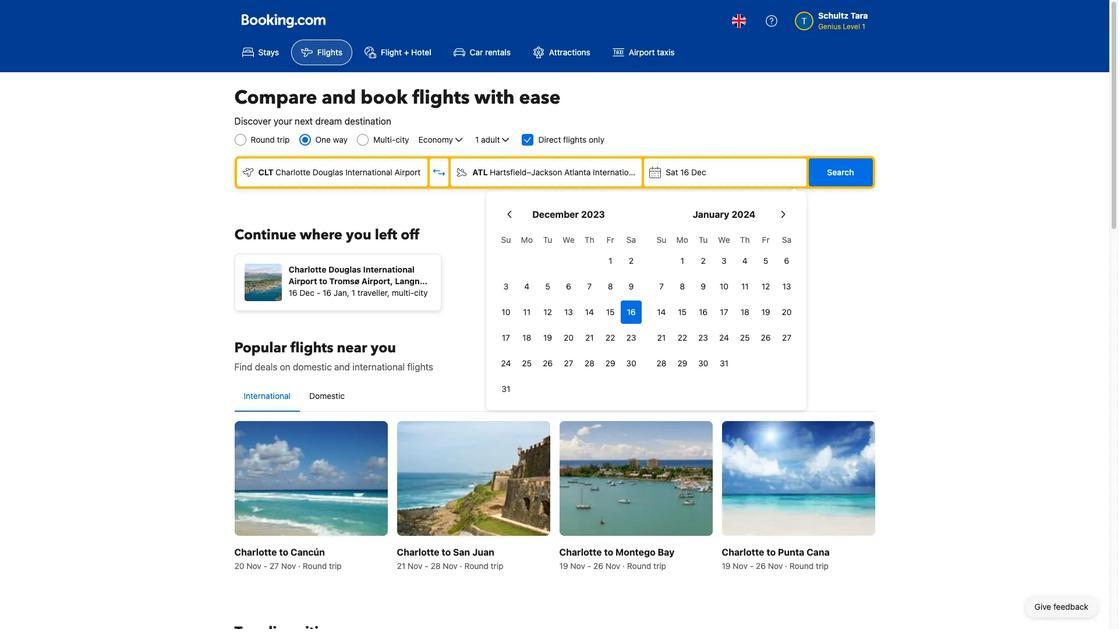 Task type: vqa. For each thing, say whether or not it's contained in the screenshot.


Task type: locate. For each thing, give the bounding box(es) containing it.
1 horizontal spatial 25
[[740, 333, 750, 343]]

1 down tara
[[863, 22, 866, 31]]

18 January 2024 checkbox
[[735, 301, 756, 324]]

1 adult button
[[474, 133, 513, 147]]

th
[[585, 235, 595, 245], [740, 235, 750, 245]]

dec right sat
[[692, 167, 707, 177]]

1 left the adult
[[475, 135, 479, 144]]

22 for 22 december 2023 checkbox
[[606, 333, 616, 343]]

7 left 8 option
[[660, 281, 664, 291]]

16 cell
[[621, 298, 642, 324]]

0 vertical spatial 24
[[720, 333, 729, 343]]

1 horizontal spatial 7
[[660, 281, 664, 291]]

15 right 14 option
[[678, 307, 687, 317]]

round inside charlotte to san juan 21 nov - 28 nov · round trip
[[465, 561, 489, 571]]

5 inside option
[[546, 281, 551, 291]]

24
[[720, 333, 729, 343], [501, 358, 511, 368]]

0 vertical spatial 20
[[782, 307, 792, 317]]

1 horizontal spatial 20
[[564, 333, 574, 343]]

13 for the 13 checkbox
[[565, 307, 573, 317]]

7 December 2023 checkbox
[[579, 275, 600, 298]]

2 sa from the left
[[782, 235, 792, 245]]

19 inside checkbox
[[762, 307, 771, 317]]

flights
[[412, 85, 470, 111], [564, 135, 587, 144], [290, 339, 334, 358], [407, 362, 434, 372]]

1 horizontal spatial 15
[[678, 307, 687, 317]]

10 December 2023 checkbox
[[496, 301, 517, 324]]

dec left jan,
[[300, 288, 315, 298]]

0 horizontal spatial tu
[[543, 235, 553, 245]]

round for charlotte to montego bay
[[627, 561, 652, 571]]

1 vertical spatial 5
[[546, 281, 551, 291]]

flights link
[[291, 40, 352, 65]]

0 horizontal spatial fr
[[607, 235, 615, 245]]

9 inside option
[[629, 281, 634, 291]]

10 right 9 january 2024 "checkbox"
[[720, 281, 729, 291]]

city left economy
[[396, 135, 409, 144]]

2 15 from the left
[[678, 307, 687, 317]]

6 right 5 checkbox
[[785, 256, 790, 266]]

26
[[761, 333, 771, 343], [543, 358, 553, 368], [594, 561, 604, 571], [756, 561, 766, 571]]

round down montego
[[627, 561, 652, 571]]

- inside charlotte to punta cana 19 nov - 26 nov · round trip
[[750, 561, 754, 571]]

9
[[629, 281, 634, 291], [701, 281, 706, 291]]

2 for january 2024
[[701, 256, 706, 266]]

1 horizontal spatial grid
[[651, 228, 798, 375]]

25
[[740, 333, 750, 343], [522, 358, 532, 368]]

27 inside "checkbox"
[[564, 358, 574, 368]]

international inside 'international' button
[[244, 391, 291, 401]]

we for december
[[563, 235, 575, 245]]

- inside charlotte to cancún 20 nov - 27 nov · round trip
[[264, 561, 267, 571]]

11 December 2023 checkbox
[[517, 301, 538, 324]]

9 right 8 option
[[701, 281, 706, 291]]

1 horizontal spatial 23
[[699, 333, 709, 343]]

flight
[[381, 47, 402, 57]]

traveller,
[[358, 288, 390, 298]]

city
[[396, 135, 409, 144], [414, 288, 428, 298]]

2 22 from the left
[[678, 333, 688, 343]]

2 horizontal spatial 28
[[657, 358, 667, 368]]

su for december
[[501, 235, 511, 245]]

1 30 from the left
[[627, 358, 637, 368]]

13 for 13 january 2024 option
[[783, 281, 792, 291]]

th for 2024
[[740, 235, 750, 245]]

24 left 25 december 2023 option
[[501, 358, 511, 368]]

26 inside option
[[543, 358, 553, 368]]

international down deals
[[244, 391, 291, 401]]

23 inside "option"
[[699, 333, 709, 343]]

13 December 2023 checkbox
[[558, 301, 579, 324]]

3 for 3 option
[[722, 256, 727, 266]]

and inside popular flights near you find deals on domestic and international flights
[[334, 362, 350, 372]]

su
[[501, 235, 511, 245], [657, 235, 667, 245]]

6 inside 6 december 2023 checkbox
[[566, 281, 571, 291]]

round down cancún
[[303, 561, 327, 571]]

1 horizontal spatial 22
[[678, 333, 688, 343]]

1 horizontal spatial 29
[[678, 358, 688, 368]]

30 right 29 january 2024 option
[[699, 358, 709, 368]]

1 8 from the left
[[608, 281, 613, 291]]

10 January 2024 checkbox
[[714, 275, 735, 298]]

6 inside 6 checkbox
[[785, 256, 790, 266]]

13 inside checkbox
[[565, 307, 573, 317]]

2 inside option
[[701, 256, 706, 266]]

dec inside 16 dec - 16 jan, 1 traveller, multi-city link
[[300, 288, 315, 298]]

round for charlotte to san juan
[[465, 561, 489, 571]]

29 for 29 january 2024 option
[[678, 358, 688, 368]]

1 vertical spatial 17
[[502, 333, 510, 343]]

round
[[251, 135, 275, 144], [303, 561, 327, 571], [465, 561, 489, 571], [627, 561, 652, 571], [790, 561, 814, 571]]

1 · from the left
[[298, 561, 301, 571]]

2 for december 2023
[[629, 256, 634, 266]]

mo
[[521, 235, 533, 245], [677, 235, 689, 245]]

0 horizontal spatial 29
[[606, 358, 616, 368]]

0 horizontal spatial 15
[[606, 307, 615, 317]]

1 vertical spatial 18
[[523, 333, 532, 343]]

29 left 30 january 2024 option
[[678, 358, 688, 368]]

nov
[[247, 561, 261, 571], [281, 561, 296, 571], [408, 561, 423, 571], [443, 561, 458, 571], [571, 561, 586, 571], [606, 561, 621, 571], [733, 561, 748, 571], [768, 561, 783, 571]]

charlotte left cancún
[[235, 547, 277, 558]]

5 right 4 'checkbox'
[[546, 281, 551, 291]]

16
[[681, 167, 690, 177], [289, 288, 298, 298], [323, 288, 332, 298], [627, 307, 636, 317], [699, 307, 708, 317]]

1 grid from the left
[[496, 228, 642, 401]]

charlotte inside charlotte to montego bay 19 nov - 26 nov · round trip
[[560, 547, 602, 558]]

11 inside option
[[742, 281, 749, 291]]

30 right the 29 option
[[627, 358, 637, 368]]

17 right 16 january 2024 "option"
[[720, 307, 729, 317]]

11 for 11 'checkbox'
[[523, 307, 531, 317]]

0 horizontal spatial 28
[[431, 561, 441, 571]]

0 vertical spatial 10
[[720, 281, 729, 291]]

1 horizontal spatial 21
[[586, 333, 594, 343]]

3 nov from the left
[[408, 561, 423, 571]]

1 horizontal spatial 12
[[762, 281, 771, 291]]

4 December 2023 checkbox
[[517, 275, 538, 298]]

7 inside checkbox
[[588, 281, 592, 291]]

· down cancún
[[298, 561, 301, 571]]

25 inside option
[[522, 358, 532, 368]]

· inside charlotte to san juan 21 nov - 28 nov · round trip
[[460, 561, 462, 571]]

25 for '25 january 2024' checkbox
[[740, 333, 750, 343]]

2 left 3 option
[[701, 256, 706, 266]]

-
[[317, 288, 321, 298], [264, 561, 267, 571], [425, 561, 429, 571], [588, 561, 591, 571], [750, 561, 754, 571]]

1 vertical spatial you
[[371, 339, 396, 358]]

flights inside compare and book flights with ease discover your next dream destination
[[412, 85, 470, 111]]

0 vertical spatial 12
[[762, 281, 771, 291]]

5 for the 5 december 2023 option
[[546, 281, 551, 291]]

1 horizontal spatial 3
[[722, 256, 727, 266]]

2 23 from the left
[[699, 333, 709, 343]]

round down "juan"
[[465, 561, 489, 571]]

27 inside option
[[782, 333, 792, 343]]

4 inside checkbox
[[743, 256, 748, 266]]

give
[[1035, 602, 1052, 612]]

trip for charlotte to punta cana
[[816, 561, 829, 571]]

22 for "22 january 2024" option
[[678, 333, 688, 343]]

5 right 4 checkbox
[[764, 256, 769, 266]]

1 vertical spatial 20
[[564, 333, 574, 343]]

28 for 28 checkbox
[[585, 358, 595, 368]]

airport taxis
[[629, 47, 675, 57]]

4 to from the left
[[767, 547, 776, 558]]

10 inside checkbox
[[720, 281, 729, 291]]

12 December 2023 checkbox
[[538, 301, 558, 324]]

trip inside charlotte to montego bay 19 nov - 26 nov · round trip
[[654, 561, 667, 571]]

1 inside popup button
[[475, 135, 479, 144]]

15 inside 15 january 2024 checkbox
[[678, 307, 687, 317]]

0 vertical spatial 27
[[782, 333, 792, 343]]

0 horizontal spatial 20
[[235, 561, 244, 571]]

2 vertical spatial 20
[[235, 561, 244, 571]]

18 inside option
[[523, 333, 532, 343]]

0 vertical spatial 11
[[742, 281, 749, 291]]

- inside charlotte to montego bay 19 nov - 26 nov · round trip
[[588, 561, 591, 571]]

fr for 2024
[[762, 235, 770, 245]]

15 right the 14 checkbox
[[606, 307, 615, 317]]

29 December 2023 checkbox
[[600, 352, 621, 375]]

11
[[742, 281, 749, 291], [523, 307, 531, 317]]

and up dream on the top
[[322, 85, 356, 111]]

14 left 15 january 2024 checkbox
[[657, 307, 666, 317]]

2 30 from the left
[[699, 358, 709, 368]]

5 inside checkbox
[[764, 256, 769, 266]]

0 horizontal spatial 10
[[502, 307, 511, 317]]

15 December 2023 checkbox
[[600, 301, 621, 324]]

2 th from the left
[[740, 235, 750, 245]]

· inside charlotte to punta cana 19 nov - 26 nov · round trip
[[785, 561, 788, 571]]

th down 2023
[[585, 235, 595, 245]]

attractions
[[549, 47, 591, 57]]

to for cancún
[[279, 547, 289, 558]]

2024
[[732, 209, 756, 220]]

2 right 1 december 2023 option
[[629, 256, 634, 266]]

round inside charlotte to montego bay 19 nov - 26 nov · round trip
[[627, 561, 652, 571]]

3 right 2 option
[[722, 256, 727, 266]]

8 for 8 option
[[680, 281, 685, 291]]

1 vertical spatial dec
[[300, 288, 315, 298]]

8 inside option
[[680, 281, 685, 291]]

6 right the 5 december 2023 option
[[566, 281, 571, 291]]

to inside charlotte to san juan 21 nov - 28 nov · round trip
[[442, 547, 451, 558]]

3 inside option
[[504, 281, 509, 291]]

30 January 2024 checkbox
[[693, 352, 714, 375]]

1 horizontal spatial 24
[[720, 333, 729, 343]]

22 January 2024 checkbox
[[672, 326, 693, 350]]

1 su from the left
[[501, 235, 511, 245]]

0 horizontal spatial 8
[[608, 281, 613, 291]]

· down san on the left bottom of page
[[460, 561, 462, 571]]

4 inside 'checkbox'
[[525, 281, 530, 291]]

book
[[361, 85, 408, 111]]

25 left 26 'checkbox'
[[740, 333, 750, 343]]

0 horizontal spatial 23
[[627, 333, 637, 343]]

25 inside checkbox
[[740, 333, 750, 343]]

1 horizontal spatial 8
[[680, 281, 685, 291]]

1
[[863, 22, 866, 31], [475, 135, 479, 144], [609, 256, 613, 266], [681, 256, 685, 266], [352, 288, 355, 298]]

14 right the 13 checkbox
[[585, 307, 594, 317]]

1 23 from the left
[[627, 333, 637, 343]]

29 for the 29 option
[[606, 358, 616, 368]]

· down montego
[[623, 561, 625, 571]]

sa
[[627, 235, 636, 245], [782, 235, 792, 245]]

8 January 2024 checkbox
[[672, 275, 693, 298]]

charlotte to san juan image
[[397, 421, 550, 536]]

3 December 2023 checkbox
[[496, 275, 517, 298]]

0 horizontal spatial 5
[[546, 281, 551, 291]]

1 horizontal spatial 11
[[742, 281, 749, 291]]

18 inside checkbox
[[741, 307, 750, 317]]

charlotte
[[276, 167, 311, 177], [235, 547, 277, 558], [397, 547, 440, 558], [560, 547, 602, 558], [722, 547, 765, 558]]

tu down december
[[543, 235, 553, 245]]

28 December 2023 checkbox
[[579, 352, 600, 375]]

21 December 2023 checkbox
[[579, 326, 600, 350]]

23 right 22 december 2023 checkbox
[[627, 333, 637, 343]]

to for san
[[442, 547, 451, 558]]

charlotte left montego
[[560, 547, 602, 558]]

3 · from the left
[[623, 561, 625, 571]]

30 December 2023 checkbox
[[621, 352, 642, 375]]

7
[[588, 281, 592, 291], [660, 281, 664, 291]]

car rentals link
[[444, 40, 521, 65]]

th up 4 checkbox
[[740, 235, 750, 245]]

1 vertical spatial and
[[334, 362, 350, 372]]

25 December 2023 checkbox
[[517, 352, 538, 375]]

1 7 from the left
[[588, 281, 592, 291]]

to inside charlotte to punta cana 19 nov - 26 nov · round trip
[[767, 547, 776, 558]]

31 January 2024 checkbox
[[714, 352, 735, 375]]

21
[[586, 333, 594, 343], [658, 333, 666, 343], [397, 561, 406, 571]]

trip
[[277, 135, 290, 144], [329, 561, 342, 571], [491, 561, 504, 571], [654, 561, 667, 571], [816, 561, 829, 571]]

22 right 21 option at the bottom of the page
[[606, 333, 616, 343]]

2 su from the left
[[657, 235, 667, 245]]

2 · from the left
[[460, 561, 462, 571]]

2 fr from the left
[[762, 235, 770, 245]]

1 vertical spatial 31
[[502, 384, 511, 394]]

11 January 2024 checkbox
[[735, 275, 756, 298]]

20 inside checkbox
[[564, 333, 574, 343]]

28 inside charlotte to san juan 21 nov - 28 nov · round trip
[[431, 561, 441, 571]]

1 left 2 option
[[681, 256, 685, 266]]

27
[[782, 333, 792, 343], [564, 358, 574, 368], [270, 561, 279, 571]]

25 left 26 option
[[522, 358, 532, 368]]

13 right 12 checkbox
[[565, 307, 573, 317]]

0 horizontal spatial 21
[[397, 561, 406, 571]]

2 9 from the left
[[701, 281, 706, 291]]

0 horizontal spatial su
[[501, 235, 511, 245]]

mo up 1 january 2024 option
[[677, 235, 689, 245]]

22 inside checkbox
[[606, 333, 616, 343]]

we down december 2023
[[563, 235, 575, 245]]

2 8 from the left
[[680, 281, 685, 291]]

0 vertical spatial city
[[396, 135, 409, 144]]

13 right 12 january 2024 checkbox at the top right
[[783, 281, 792, 291]]

8 nov from the left
[[768, 561, 783, 571]]

1 22 from the left
[[606, 333, 616, 343]]

tu for december
[[543, 235, 553, 245]]

7 January 2024 checkbox
[[651, 275, 672, 298]]

charlotte to montego bay 19 nov - 26 nov · round trip
[[560, 547, 675, 571]]

1 horizontal spatial 2
[[701, 256, 706, 266]]

1 th from the left
[[585, 235, 595, 245]]

2 to from the left
[[442, 547, 451, 558]]

8 right '7' checkbox
[[608, 281, 613, 291]]

24 January 2024 checkbox
[[714, 326, 735, 350]]

18 December 2023 checkbox
[[517, 326, 538, 350]]

30 inside checkbox
[[627, 358, 637, 368]]

10 left 11 'checkbox'
[[502, 307, 511, 317]]

22 inside option
[[678, 333, 688, 343]]

7 inside option
[[660, 281, 664, 291]]

19 January 2024 checkbox
[[756, 301, 777, 324]]

0 horizontal spatial 25
[[522, 358, 532, 368]]

1 horizontal spatial tu
[[699, 235, 708, 245]]

and inside compare and book flights with ease discover your next dream destination
[[322, 85, 356, 111]]

1 adult
[[475, 135, 500, 144]]

0 horizontal spatial 12
[[544, 307, 552, 317]]

1 horizontal spatial fr
[[762, 235, 770, 245]]

0 horizontal spatial 13
[[565, 307, 573, 317]]

to left punta
[[767, 547, 776, 558]]

fr
[[607, 235, 615, 245], [762, 235, 770, 245]]

23 January 2024 checkbox
[[693, 326, 714, 350]]

2
[[629, 256, 634, 266], [701, 256, 706, 266]]

1 to from the left
[[279, 547, 289, 558]]

bay
[[658, 547, 675, 558]]

to inside charlotte to montego bay 19 nov - 26 nov · round trip
[[604, 547, 614, 558]]

31 December 2023 checkbox
[[496, 378, 517, 401]]

0 horizontal spatial grid
[[496, 228, 642, 401]]

1 vertical spatial 27
[[564, 358, 574, 368]]

you left left at the left of the page
[[346, 225, 372, 245]]

su up 7 january 2024 option
[[657, 235, 667, 245]]

charlotte inside charlotte to cancún 20 nov - 27 nov · round trip
[[235, 547, 277, 558]]

cana
[[807, 547, 830, 558]]

discover
[[235, 116, 271, 126]]

· inside charlotte to cancún 20 nov - 27 nov · round trip
[[298, 561, 301, 571]]

0 horizontal spatial 31
[[502, 384, 511, 394]]

deals
[[255, 362, 278, 372]]

trip inside charlotte to cancún 20 nov - 27 nov · round trip
[[329, 561, 342, 571]]

charlotte for charlotte to cancún
[[235, 547, 277, 558]]

1 vertical spatial 13
[[565, 307, 573, 317]]

schultz
[[819, 10, 849, 20]]

flights left the only
[[564, 135, 587, 144]]

international
[[353, 362, 405, 372]]

1 fr from the left
[[607, 235, 615, 245]]

0 horizontal spatial 6
[[566, 281, 571, 291]]

18
[[741, 307, 750, 317], [523, 333, 532, 343]]

10
[[720, 281, 729, 291], [502, 307, 511, 317]]

cancún
[[291, 547, 325, 558]]

genius
[[819, 22, 841, 31]]

0 horizontal spatial 27
[[270, 561, 279, 571]]

14 January 2024 checkbox
[[651, 301, 672, 324]]

1 horizontal spatial 18
[[741, 307, 750, 317]]

charlotte left punta
[[722, 547, 765, 558]]

6 nov from the left
[[606, 561, 621, 571]]

9 inside "checkbox"
[[701, 281, 706, 291]]

1 mo from the left
[[521, 235, 533, 245]]

14
[[585, 307, 594, 317], [657, 307, 666, 317]]

14 December 2023 checkbox
[[579, 301, 600, 324]]

0 vertical spatial 17
[[720, 307, 729, 317]]

booking.com logo image
[[242, 14, 325, 28], [242, 14, 325, 28]]

sa up 6 checkbox
[[782, 235, 792, 245]]

27 December 2023 checkbox
[[558, 352, 579, 375]]

28
[[585, 358, 595, 368], [657, 358, 667, 368], [431, 561, 441, 571]]

fr up 5 checkbox
[[762, 235, 770, 245]]

0 horizontal spatial 9
[[629, 281, 634, 291]]

2 mo from the left
[[677, 235, 689, 245]]

8 for 8 checkbox
[[608, 281, 613, 291]]

1 horizontal spatial 4
[[743, 256, 748, 266]]

fr up 1 december 2023 option
[[607, 235, 615, 245]]

·
[[298, 561, 301, 571], [460, 561, 462, 571], [623, 561, 625, 571], [785, 561, 788, 571]]

0 horizontal spatial 30
[[627, 358, 637, 368]]

20 inside checkbox
[[782, 307, 792, 317]]

1 sa from the left
[[627, 235, 636, 245]]

10 for 10 january 2024 checkbox
[[720, 281, 729, 291]]

22
[[606, 333, 616, 343], [678, 333, 688, 343]]

sat 16 dec
[[666, 167, 707, 177]]

1 we from the left
[[563, 235, 575, 245]]

3 to from the left
[[604, 547, 614, 558]]

11 inside 'checkbox'
[[523, 307, 531, 317]]

international down the only
[[593, 167, 640, 177]]

17 inside 17 option
[[502, 333, 510, 343]]

international down "multi-"
[[346, 167, 393, 177]]

2 tu from the left
[[699, 235, 708, 245]]

5
[[764, 256, 769, 266], [546, 281, 551, 291]]

0 vertical spatial and
[[322, 85, 356, 111]]

december
[[533, 209, 579, 220]]

13 inside 13 january 2024 option
[[783, 281, 792, 291]]

31 right 30 january 2024 option
[[720, 358, 729, 368]]

1 tu from the left
[[543, 235, 553, 245]]

domestic
[[309, 391, 345, 401]]

· down punta
[[785, 561, 788, 571]]

20 for "20 december 2023" checkbox
[[564, 333, 574, 343]]

1 14 from the left
[[585, 307, 594, 317]]

0 horizontal spatial th
[[585, 235, 595, 245]]

1 horizontal spatial 30
[[699, 358, 709, 368]]

31 inside option
[[502, 384, 511, 394]]

0 vertical spatial 4
[[743, 256, 748, 266]]

22 December 2023 checkbox
[[600, 326, 621, 350]]

charlotte inside charlotte to san juan 21 nov - 28 nov · round trip
[[397, 547, 440, 558]]

2 14 from the left
[[657, 307, 666, 317]]

0 horizontal spatial 17
[[502, 333, 510, 343]]

24 right 23 "option"
[[720, 333, 729, 343]]

1 vertical spatial 3
[[504, 281, 509, 291]]

28 inside option
[[657, 358, 667, 368]]

0 vertical spatial 18
[[741, 307, 750, 317]]

31 down the 24 checkbox
[[502, 384, 511, 394]]

continue
[[235, 225, 296, 245]]

15 inside 15 option
[[606, 307, 615, 317]]

29 right 28 checkbox
[[606, 358, 616, 368]]

0 horizontal spatial 22
[[606, 333, 616, 343]]

20 for 20 january 2024 checkbox
[[782, 307, 792, 317]]

0 horizontal spatial sa
[[627, 235, 636, 245]]

2 vertical spatial 27
[[270, 561, 279, 571]]

14 inside option
[[657, 307, 666, 317]]

23 for 23 "option"
[[699, 333, 709, 343]]

5 January 2024 checkbox
[[756, 249, 777, 273]]

28 inside checkbox
[[585, 358, 595, 368]]

trip for charlotte to montego bay
[[654, 561, 667, 571]]

1 29 from the left
[[606, 358, 616, 368]]

12 right the 11 option
[[762, 281, 771, 291]]

domestic button
[[300, 381, 354, 411]]

2 7 from the left
[[660, 281, 664, 291]]

18 right the 17 checkbox on the right
[[741, 307, 750, 317]]

14 inside checkbox
[[585, 307, 594, 317]]

- inside charlotte to san juan 21 nov - 28 nov · round trip
[[425, 561, 429, 571]]

you inside popular flights near you find deals on domestic and international flights
[[371, 339, 396, 358]]

to inside charlotte to cancún 20 nov - 27 nov · round trip
[[279, 547, 289, 558]]

- inside 16 dec - 16 jan, 1 traveller, multi-city link
[[317, 288, 321, 298]]

2 grid from the left
[[651, 228, 798, 375]]

0 horizontal spatial 2
[[629, 256, 634, 266]]

2 we from the left
[[719, 235, 730, 245]]

7 for 7 january 2024 option
[[660, 281, 664, 291]]

1 inside schultz tara genius level 1
[[863, 22, 866, 31]]

0 horizontal spatial 11
[[523, 307, 531, 317]]

1 horizontal spatial sa
[[782, 235, 792, 245]]

round down punta
[[790, 561, 814, 571]]

2 horizontal spatial 27
[[782, 333, 792, 343]]

tab list containing international
[[235, 381, 875, 413]]

0 horizontal spatial 3
[[504, 281, 509, 291]]

1 January 2024 checkbox
[[672, 249, 693, 273]]

sa up 2 option at top
[[627, 235, 636, 245]]

28 January 2024 checkbox
[[651, 352, 672, 375]]

1 horizontal spatial 13
[[783, 281, 792, 291]]

ease
[[519, 85, 561, 111]]

0 horizontal spatial we
[[563, 235, 575, 245]]

3 left 4 'checkbox'
[[504, 281, 509, 291]]

0 horizontal spatial 18
[[523, 333, 532, 343]]

attractions link
[[523, 40, 601, 65]]

1 horizontal spatial 17
[[720, 307, 729, 317]]

9 December 2023 checkbox
[[621, 275, 642, 298]]

1 horizontal spatial 10
[[720, 281, 729, 291]]

trip inside charlotte to san juan 21 nov - 28 nov · round trip
[[491, 561, 504, 571]]

26 December 2023 checkbox
[[538, 352, 558, 375]]

· inside charlotte to montego bay 19 nov - 26 nov · round trip
[[623, 561, 625, 571]]

16 dec - 16 jan, 1 traveller, multi-city link
[[244, 257, 439, 301]]

1 horizontal spatial 27
[[564, 358, 574, 368]]

0 vertical spatial 13
[[783, 281, 792, 291]]

we for january
[[719, 235, 730, 245]]

11 right 10 january 2024 checkbox
[[742, 281, 749, 291]]

0 horizontal spatial mo
[[521, 235, 533, 245]]

3 January 2024 checkbox
[[714, 249, 735, 273]]

round down discover
[[251, 135, 275, 144]]

give feedback button
[[1026, 597, 1098, 618]]

7 right 6 december 2023 checkbox
[[588, 281, 592, 291]]

you up international
[[371, 339, 396, 358]]

mo down december
[[521, 235, 533, 245]]

trip inside charlotte to punta cana 19 nov - 26 nov · round trip
[[816, 561, 829, 571]]

2 29 from the left
[[678, 358, 688, 368]]

1 vertical spatial 6
[[566, 281, 571, 291]]

3 inside option
[[722, 256, 727, 266]]

23 right "22 january 2024" option
[[699, 333, 709, 343]]

24 for 24 january 2024 checkbox
[[720, 333, 729, 343]]

and down near in the left of the page
[[334, 362, 350, 372]]

1 horizontal spatial 5
[[764, 256, 769, 266]]

to left montego
[[604, 547, 614, 558]]

11 right 10 december 2023 option
[[523, 307, 531, 317]]

sa for 2023
[[627, 235, 636, 245]]

1 left 2 option at top
[[609, 256, 613, 266]]

2023
[[581, 209, 605, 220]]

31 inside option
[[720, 358, 729, 368]]

1 horizontal spatial th
[[740, 235, 750, 245]]

23 inside option
[[627, 333, 637, 343]]

2 horizontal spatial international
[[593, 167, 640, 177]]

flights up economy
[[412, 85, 470, 111]]

2 horizontal spatial 21
[[658, 333, 666, 343]]

3
[[722, 256, 727, 266], [504, 281, 509, 291]]

8 inside checkbox
[[608, 281, 613, 291]]

grid
[[496, 228, 642, 401], [651, 228, 798, 375]]

your
[[274, 116, 292, 126]]

1 horizontal spatial dec
[[692, 167, 707, 177]]

9 January 2024 checkbox
[[693, 275, 714, 298]]

27 January 2024 checkbox
[[777, 326, 798, 350]]

30 inside option
[[699, 358, 709, 368]]

6 for 6 checkbox
[[785, 256, 790, 266]]

2 horizontal spatial 20
[[782, 307, 792, 317]]

1 9 from the left
[[629, 281, 634, 291]]

23 for '23' option
[[627, 333, 637, 343]]

to left cancún
[[279, 547, 289, 558]]

0 horizontal spatial dec
[[300, 288, 315, 298]]

su up 3 option
[[501, 235, 511, 245]]

0 horizontal spatial 14
[[585, 307, 594, 317]]

you
[[346, 225, 372, 245], [371, 339, 396, 358]]

21 for 21 january 2024 option
[[658, 333, 666, 343]]

way
[[333, 135, 348, 144]]

10 inside option
[[502, 307, 511, 317]]

1 horizontal spatial mo
[[677, 235, 689, 245]]

city right "traveller,"
[[414, 288, 428, 298]]

22 right 21 january 2024 option
[[678, 333, 688, 343]]

1 horizontal spatial 31
[[720, 358, 729, 368]]

charlotte inside charlotte to punta cana 19 nov - 26 nov · round trip
[[722, 547, 765, 558]]

18 right 17 option
[[523, 333, 532, 343]]

17
[[720, 307, 729, 317], [502, 333, 510, 343]]

17 inside the 17 checkbox
[[720, 307, 729, 317]]

1 15 from the left
[[606, 307, 615, 317]]

12 right 11 'checkbox'
[[544, 307, 552, 317]]

2 inside option
[[629, 256, 634, 266]]

9 for 9 january 2024 "checkbox"
[[701, 281, 706, 291]]

tu up 2 option
[[699, 235, 708, 245]]

charlotte left san on the left bottom of page
[[397, 547, 440, 558]]

adult
[[481, 135, 500, 144]]

16 January 2024 checkbox
[[693, 301, 714, 324]]

round inside charlotte to punta cana 19 nov - 26 nov · round trip
[[790, 561, 814, 571]]

1 vertical spatial 10
[[502, 307, 511, 317]]

charlotte to punta cana image
[[722, 421, 875, 536]]

2 2 from the left
[[701, 256, 706, 266]]

1 2 from the left
[[629, 256, 634, 266]]

to left san on the left bottom of page
[[442, 547, 451, 558]]

tu
[[543, 235, 553, 245], [699, 235, 708, 245]]

· for charlotte to montego bay
[[623, 561, 625, 571]]

1 inside option
[[609, 256, 613, 266]]

and
[[322, 85, 356, 111], [334, 362, 350, 372]]

1 vertical spatial city
[[414, 288, 428, 298]]

1 vertical spatial 25
[[522, 358, 532, 368]]

20 January 2024 checkbox
[[777, 301, 798, 324]]

17 left 18 option
[[502, 333, 510, 343]]

charlotte to montego bay image
[[560, 421, 713, 536]]

car
[[470, 47, 483, 57]]

1 vertical spatial 4
[[525, 281, 530, 291]]

5 for 5 checkbox
[[764, 256, 769, 266]]

2 nov from the left
[[281, 561, 296, 571]]

tab list
[[235, 381, 875, 413]]

1 right jan,
[[352, 288, 355, 298]]

9 right 8 checkbox
[[629, 281, 634, 291]]

16 inside dropdown button
[[681, 167, 690, 177]]

we up 3 option
[[719, 235, 730, 245]]

4 · from the left
[[785, 561, 788, 571]]

8 right 7 january 2024 option
[[680, 281, 685, 291]]



Task type: describe. For each thing, give the bounding box(es) containing it.
19 inside charlotte to punta cana 19 nov - 26 nov · round trip
[[722, 561, 731, 571]]

give feedback
[[1035, 602, 1089, 612]]

dream
[[315, 116, 342, 126]]

flights
[[318, 47, 343, 57]]

round inside charlotte to cancún 20 nov - 27 nov · round trip
[[303, 561, 327, 571]]

on
[[280, 362, 291, 372]]

su for january
[[657, 235, 667, 245]]

destination
[[345, 116, 391, 126]]

24 for the 24 checkbox
[[501, 358, 511, 368]]

14 for the 14 checkbox
[[585, 307, 594, 317]]

search button
[[809, 158, 873, 186]]

airport for atl hartsfield–jackson atlanta international airport
[[642, 167, 668, 177]]

4 for 4 'checkbox'
[[525, 281, 530, 291]]

1 December 2023 checkbox
[[600, 249, 621, 273]]

18 for 18 option
[[523, 333, 532, 343]]

13 January 2024 checkbox
[[777, 275, 798, 298]]

11 for the 11 option
[[742, 281, 749, 291]]

left
[[375, 225, 397, 245]]

6 January 2024 checkbox
[[777, 249, 798, 273]]

airport taxis link
[[603, 40, 685, 65]]

17 for 17 option
[[502, 333, 510, 343]]

16 December 2023 checkbox
[[621, 301, 642, 324]]

near
[[337, 339, 367, 358]]

charlotte for charlotte to montego bay
[[560, 547, 602, 558]]

- for charlotte to punta cana
[[750, 561, 754, 571]]

charlotte to cancún image
[[235, 421, 388, 536]]

2 December 2023 checkbox
[[621, 249, 642, 273]]

3 for 3 option
[[504, 281, 509, 291]]

27 for 27 january 2024 option
[[782, 333, 792, 343]]

search
[[828, 167, 855, 177]]

only
[[589, 135, 605, 144]]

19 December 2023 checkbox
[[538, 326, 558, 350]]

international button
[[235, 381, 300, 411]]

sa for 2024
[[782, 235, 792, 245]]

atl hartsfield–jackson atlanta international airport
[[473, 167, 668, 177]]

off
[[401, 225, 420, 245]]

15 for 15 january 2024 checkbox
[[678, 307, 687, 317]]

17 January 2024 checkbox
[[714, 301, 735, 324]]

4 for 4 checkbox
[[743, 256, 748, 266]]

flights right international
[[407, 362, 434, 372]]

25 January 2024 checkbox
[[735, 326, 756, 350]]

level
[[843, 22, 861, 31]]

december 2023
[[533, 209, 605, 220]]

punta
[[778, 547, 805, 558]]

9 for 9 december 2023 option
[[629, 281, 634, 291]]

+
[[404, 47, 409, 57]]

27 inside charlotte to cancún 20 nov - 27 nov · round trip
[[270, 561, 279, 571]]

17 for the 17 checkbox on the right
[[720, 307, 729, 317]]

30 for "30" checkbox
[[627, 358, 637, 368]]

6 December 2023 checkbox
[[558, 275, 579, 298]]

7 nov from the left
[[733, 561, 748, 571]]

hartsfield–jackson
[[490, 167, 562, 177]]

one way
[[316, 135, 348, 144]]

sat
[[666, 167, 678, 177]]

charlotte to san juan 21 nov - 28 nov · round trip
[[397, 547, 504, 571]]

21 for 21 option at the bottom of the page
[[586, 333, 594, 343]]

stays
[[258, 47, 279, 57]]

15 January 2024 checkbox
[[672, 301, 693, 324]]

14 for 14 option
[[657, 307, 666, 317]]

4 nov from the left
[[443, 561, 458, 571]]

atlanta
[[565, 167, 591, 177]]

atl
[[473, 167, 488, 177]]

tara
[[851, 10, 868, 20]]

clt
[[258, 167, 274, 177]]

round for charlotte to punta cana
[[790, 561, 814, 571]]

0 vertical spatial you
[[346, 225, 372, 245]]

6 for 6 december 2023 checkbox
[[566, 281, 571, 291]]

economy
[[419, 135, 453, 144]]

feedback
[[1054, 602, 1089, 612]]

4 January 2024 checkbox
[[735, 249, 756, 273]]

31 for 31 january 2024 option
[[720, 358, 729, 368]]

compare
[[235, 85, 317, 111]]

21 January 2024 checkbox
[[651, 326, 672, 350]]

7 for '7' checkbox
[[588, 281, 592, 291]]

29 January 2024 checkbox
[[672, 352, 693, 375]]

20 December 2023 checkbox
[[558, 326, 579, 350]]

19 inside option
[[544, 333, 552, 343]]

dec inside sat 16 dec dropdown button
[[692, 167, 707, 177]]

stays link
[[232, 40, 289, 65]]

- for charlotte to montego bay
[[588, 561, 591, 571]]

12 January 2024 checkbox
[[756, 275, 777, 298]]

1 inside option
[[681, 256, 685, 266]]

24 December 2023 checkbox
[[496, 352, 517, 375]]

28 for 28 option
[[657, 358, 667, 368]]

16 inside "option"
[[699, 307, 708, 317]]

25 for 25 december 2023 option
[[522, 358, 532, 368]]

next
[[295, 116, 313, 126]]

popular
[[235, 339, 287, 358]]

international for douglas
[[346, 167, 393, 177]]

flight + hotel
[[381, 47, 432, 57]]

5 nov from the left
[[571, 561, 586, 571]]

clt charlotte douglas international airport
[[258, 167, 421, 177]]

continue where you left off
[[235, 225, 420, 245]]

sat 16 dec button
[[645, 158, 807, 186]]

international for atlanta
[[593, 167, 640, 177]]

montego
[[616, 547, 656, 558]]

20 inside charlotte to cancún 20 nov - 27 nov · round trip
[[235, 561, 244, 571]]

21 inside charlotte to san juan 21 nov - 28 nov · round trip
[[397, 561, 406, 571]]

direct
[[539, 135, 561, 144]]

26 inside charlotte to punta cana 19 nov - 26 nov · round trip
[[756, 561, 766, 571]]

charlotte to cancún 20 nov - 27 nov · round trip
[[235, 547, 342, 571]]

to for montego
[[604, 547, 614, 558]]

january 2024
[[693, 209, 756, 220]]

multi-
[[392, 288, 414, 298]]

· for charlotte to san juan
[[460, 561, 462, 571]]

multi-city
[[374, 135, 409, 144]]

12 for 12 january 2024 checkbox at the top right
[[762, 281, 771, 291]]

domestic
[[293, 362, 332, 372]]

27 for 27 december 2023 "checkbox"
[[564, 358, 574, 368]]

26 inside 'checkbox'
[[761, 333, 771, 343]]

19 inside charlotte to montego bay 19 nov - 26 nov · round trip
[[560, 561, 568, 571]]

find
[[235, 362, 253, 372]]

31 for 31 option at left
[[502, 384, 511, 394]]

trip for charlotte to san juan
[[491, 561, 504, 571]]

schultz tara genius level 1
[[819, 10, 868, 31]]

- for charlotte to san juan
[[425, 561, 429, 571]]

juan
[[473, 547, 495, 558]]

charlotte for charlotte to punta cana
[[722, 547, 765, 558]]

fr for 2023
[[607, 235, 615, 245]]

car rentals
[[470, 47, 511, 57]]

popular flights near you find deals on domestic and international flights
[[235, 339, 434, 372]]

15 for 15 option
[[606, 307, 615, 317]]

charlotte to punta cana 19 nov - 26 nov · round trip
[[722, 547, 830, 571]]

compare and book flights with ease discover your next dream destination
[[235, 85, 561, 126]]

charlotte for charlotte to san juan
[[397, 547, 440, 558]]

flight + hotel link
[[355, 40, 441, 65]]

1 horizontal spatial city
[[414, 288, 428, 298]]

to for punta
[[767, 547, 776, 558]]

round trip
[[251, 135, 290, 144]]

grid for january
[[651, 228, 798, 375]]

charlotte right clt
[[276, 167, 311, 177]]

0 horizontal spatial city
[[396, 135, 409, 144]]

17 December 2023 checkbox
[[496, 326, 517, 350]]

rentals
[[485, 47, 511, 57]]

multi-
[[374, 135, 396, 144]]

8 December 2023 checkbox
[[600, 275, 621, 298]]

douglas
[[313, 167, 343, 177]]

th for 2023
[[585, 235, 595, 245]]

san
[[453, 547, 470, 558]]

mo for december
[[521, 235, 533, 245]]

tu for january
[[699, 235, 708, 245]]

18 for 18 checkbox
[[741, 307, 750, 317]]

direct flights only
[[539, 135, 605, 144]]

jan,
[[334, 288, 350, 298]]

airport for clt charlotte douglas international airport
[[395, 167, 421, 177]]

12 for 12 checkbox
[[544, 307, 552, 317]]

one
[[316, 135, 331, 144]]

january
[[693, 209, 730, 220]]

taxis
[[657, 47, 675, 57]]

26 inside charlotte to montego bay 19 nov - 26 nov · round trip
[[594, 561, 604, 571]]

16 inside option
[[627, 307, 636, 317]]

10 for 10 december 2023 option
[[502, 307, 511, 317]]

5 December 2023 checkbox
[[538, 275, 558, 298]]

2 January 2024 checkbox
[[693, 249, 714, 273]]

· for charlotte to punta cana
[[785, 561, 788, 571]]

16 dec - 16 jan, 1 traveller, multi-city
[[289, 288, 428, 298]]

23 December 2023 checkbox
[[621, 326, 642, 350]]

26 January 2024 checkbox
[[756, 326, 777, 350]]

with
[[475, 85, 515, 111]]

where
[[300, 225, 343, 245]]

30 for 30 january 2024 option
[[699, 358, 709, 368]]

hotel
[[411, 47, 432, 57]]

grid for december
[[496, 228, 642, 401]]

flights up domestic
[[290, 339, 334, 358]]

mo for january
[[677, 235, 689, 245]]

1 nov from the left
[[247, 561, 261, 571]]



